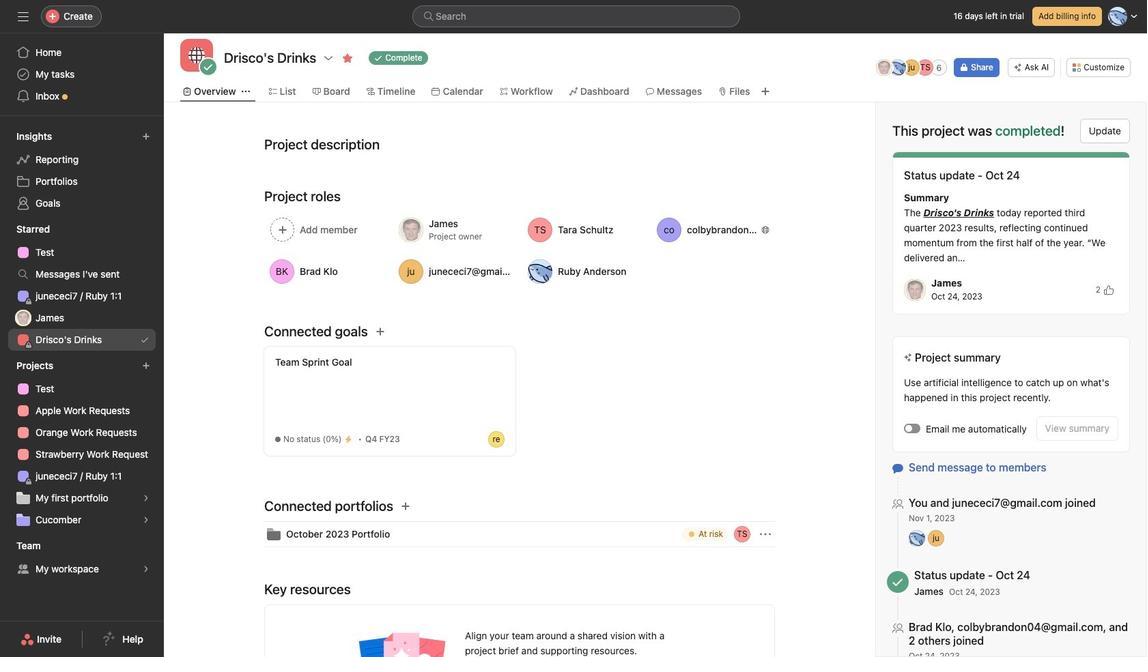 Task type: locate. For each thing, give the bounding box(es) containing it.
projects element
[[0, 354, 164, 534]]

switch
[[904, 424, 921, 434]]

new insights image
[[142, 132, 150, 141]]

insights element
[[0, 124, 164, 217]]

hide sidebar image
[[18, 11, 29, 22]]

see details, cucomber image
[[142, 516, 150, 525]]

list box
[[413, 5, 740, 27]]

add goal image
[[375, 326, 386, 337]]

show options image
[[323, 53, 334, 64]]

new project or portfolio image
[[142, 362, 150, 370]]

see details, my first portfolio image
[[142, 494, 150, 503]]

list item
[[264, 522, 775, 547]]

see details, my workspace image
[[142, 566, 150, 574]]

toggle owner popover image
[[734, 527, 751, 543]]

add tab image
[[760, 86, 771, 97]]

starred element
[[0, 217, 164, 354]]



Task type: describe. For each thing, give the bounding box(es) containing it.
tab actions image
[[242, 87, 250, 96]]

2 likes. click to like this task image
[[1104, 284, 1115, 295]]

add to portfolio image
[[400, 501, 411, 512]]

globe image
[[189, 47, 205, 64]]

global element
[[0, 33, 164, 115]]

remove from starred image
[[342, 53, 353, 64]]

actions image
[[760, 529, 771, 540]]

latest status update element
[[893, 152, 1130, 315]]

teams element
[[0, 534, 164, 583]]



Task type: vqa. For each thing, say whether or not it's contained in the screenshot.
actions "icon"
yes



